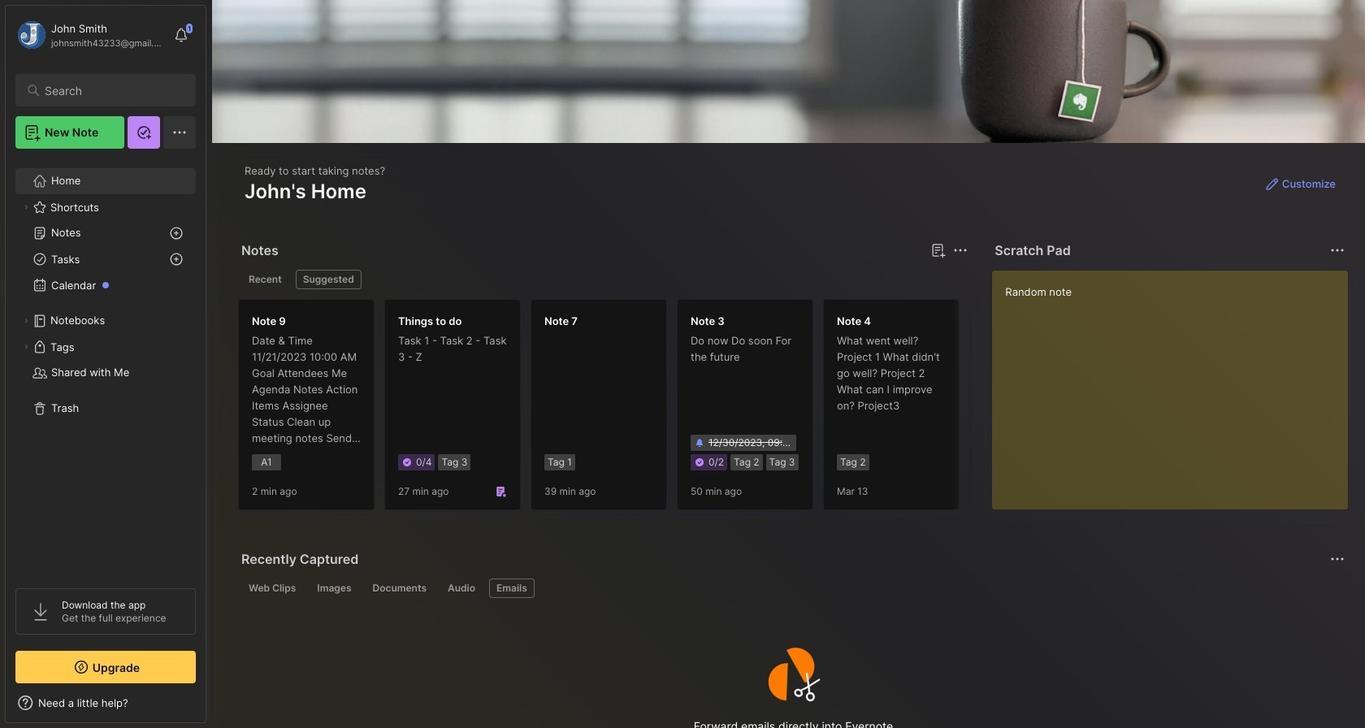 Task type: vqa. For each thing, say whether or not it's contained in the screenshot.
Click To Collapse image
yes



Task type: describe. For each thing, give the bounding box(es) containing it.
Search text field
[[45, 83, 181, 98]]

1 tab list from the top
[[241, 270, 966, 289]]

1 more actions image from the left
[[951, 241, 971, 260]]

more actions image
[[1328, 549, 1348, 569]]

click to collapse image
[[205, 698, 217, 718]]

expand tags image
[[21, 342, 31, 352]]

Start writing… text field
[[1006, 271, 1348, 497]]

expand notebooks image
[[21, 316, 31, 326]]

main element
[[0, 0, 211, 728]]



Task type: locate. For each thing, give the bounding box(es) containing it.
more actions image
[[951, 241, 971, 260], [1328, 241, 1348, 260]]

tree
[[6, 159, 206, 574]]

tree inside main element
[[6, 159, 206, 574]]

0 vertical spatial tab list
[[241, 270, 966, 289]]

tab list
[[241, 270, 966, 289], [241, 579, 1343, 598]]

None search field
[[45, 80, 181, 100]]

none search field inside main element
[[45, 80, 181, 100]]

2 tab list from the top
[[241, 579, 1343, 598]]

row group
[[238, 299, 1366, 520]]

1 horizontal spatial more actions image
[[1328, 241, 1348, 260]]

Account field
[[15, 19, 166, 51]]

WHAT'S NEW field
[[6, 690, 206, 716]]

0 horizontal spatial more actions image
[[951, 241, 971, 260]]

2 more actions image from the left
[[1328, 241, 1348, 260]]

More actions field
[[950, 239, 972, 262], [1327, 239, 1349, 262], [1327, 548, 1349, 571]]

1 vertical spatial tab list
[[241, 579, 1343, 598]]

tab
[[241, 270, 289, 289], [296, 270, 361, 289], [241, 579, 303, 598], [310, 579, 359, 598], [365, 579, 434, 598], [441, 579, 483, 598], [489, 579, 535, 598]]



